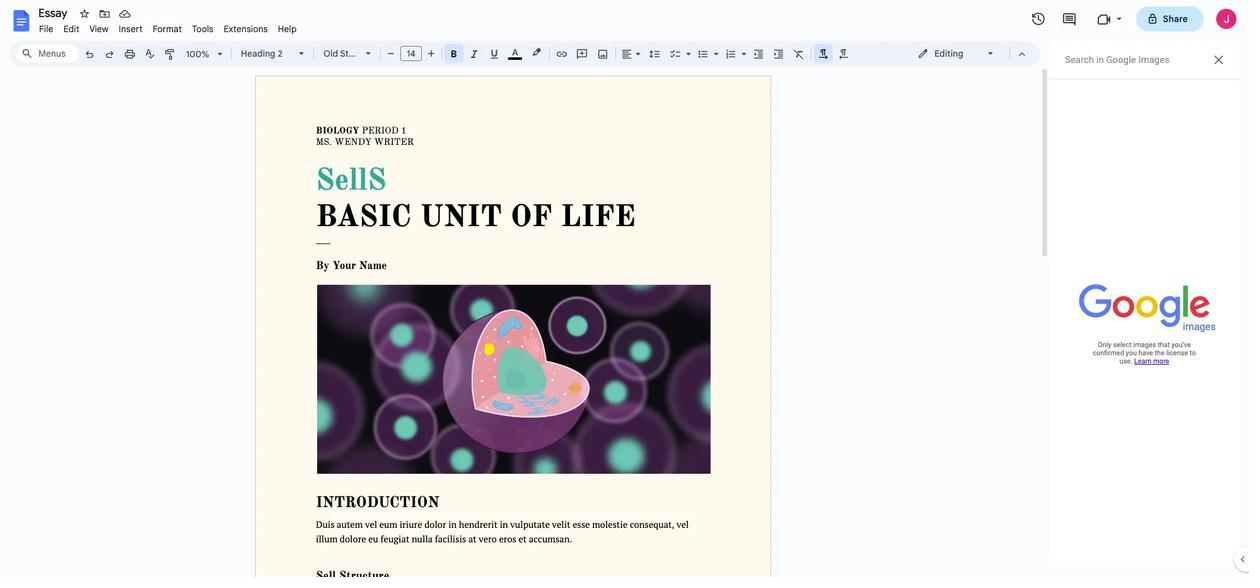 Task type: describe. For each thing, give the bounding box(es) containing it.
2
[[278, 48, 283, 59]]

heading 2
[[241, 48, 283, 59]]

editing button
[[909, 44, 1004, 63]]

font list. old standard tt selected. option
[[324, 45, 391, 62]]

insert image image
[[596, 45, 610, 62]]

insert menu item
[[114, 21, 148, 37]]

mode and view toolbar
[[908, 41, 1033, 66]]

help menu item
[[273, 21, 302, 37]]

old standard tt
[[324, 48, 391, 59]]

view
[[90, 23, 109, 35]]

share button
[[1136, 6, 1204, 32]]

menu bar banner
[[0, 0, 1250, 578]]

view menu item
[[84, 21, 114, 37]]

Zoom text field
[[183, 45, 213, 63]]

editing
[[935, 48, 964, 59]]

menu bar inside the menu bar banner
[[34, 16, 302, 37]]

format
[[153, 23, 182, 35]]

format menu item
[[148, 21, 187, 37]]

main toolbar
[[78, 0, 854, 358]]

text color image
[[508, 45, 522, 60]]

Zoom field
[[181, 45, 228, 64]]

Star checkbox
[[76, 5, 93, 23]]

Menus field
[[16, 45, 79, 62]]

Font size field
[[401, 46, 427, 62]]

share
[[1164, 13, 1188, 25]]



Task type: locate. For each thing, give the bounding box(es) containing it.
standard
[[340, 48, 378, 59]]

heading
[[241, 48, 276, 59]]

edit
[[63, 23, 79, 35]]

tools menu item
[[187, 21, 219, 37]]

Rename text field
[[34, 5, 74, 20]]

menu bar
[[34, 16, 302, 37]]

extensions menu item
[[219, 21, 273, 37]]

help
[[278, 23, 297, 35]]

tt
[[380, 48, 391, 59]]

tools
[[192, 23, 214, 35]]

edit menu item
[[58, 21, 84, 37]]

menu bar containing file
[[34, 16, 302, 37]]

line & paragraph spacing image
[[648, 45, 662, 62]]

file
[[39, 23, 53, 35]]

extensions
[[224, 23, 268, 35]]

old
[[324, 48, 338, 59]]

insert
[[119, 23, 143, 35]]

file menu item
[[34, 21, 58, 37]]

styles list. heading 2 selected. option
[[241, 45, 291, 62]]

application containing share
[[0, 0, 1250, 578]]

highlight color image
[[530, 45, 544, 60]]

Font size text field
[[401, 46, 421, 61]]

application
[[0, 0, 1250, 578]]



Task type: vqa. For each thing, say whether or not it's contained in the screenshot.
APPLICATION
yes



